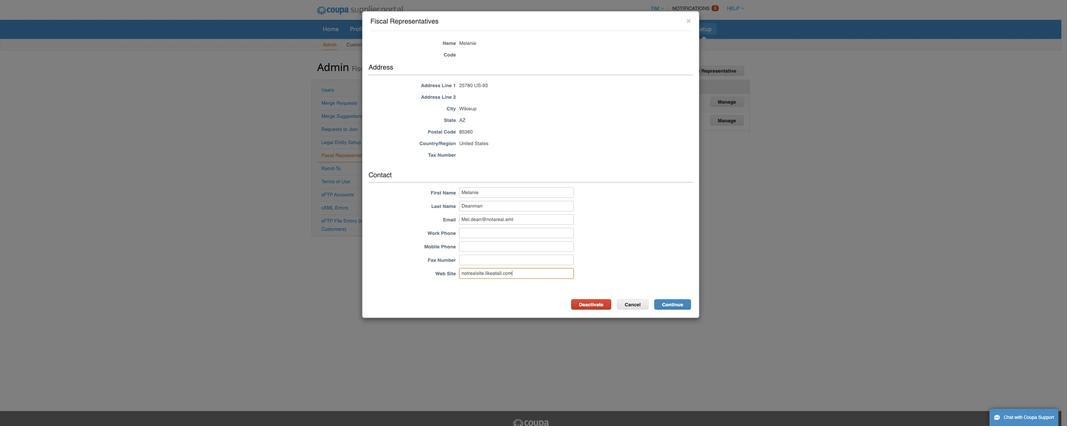 Task type: vqa. For each thing, say whether or not it's contained in the screenshot.
First
yes



Task type: locate. For each thing, give the bounding box(es) containing it.
web site
[[436, 272, 456, 277]]

asn
[[472, 25, 483, 33]]

2 manage from the top
[[718, 118, 737, 124]]

address
[[369, 63, 394, 71], [421, 83, 441, 88], [421, 94, 441, 100]]

1 vertical spatial number
[[438, 258, 456, 264]]

0 vertical spatial setup
[[697, 25, 712, 33]]

merge down users
[[322, 100, 335, 106]]

chat with coupa support button
[[990, 410, 1059, 427]]

mobile phone
[[425, 245, 456, 250]]

address line 1 25780 us-93
[[421, 83, 488, 88]]

number down the country/region united states
[[438, 152, 456, 158]]

2 vertical spatial name
[[443, 204, 456, 210]]

united states
[[440, 97, 470, 103], [440, 116, 470, 121]]

number
[[438, 152, 456, 158], [438, 258, 456, 264]]

address down customer setup link
[[369, 63, 394, 71]]

1 vertical spatial sftp
[[322, 219, 333, 224]]

1 name from the top
[[443, 40, 456, 46]]

1 horizontal spatial coupa supplier portal image
[[512, 419, 550, 427]]

requests up suggestions
[[337, 100, 357, 106]]

name melanie
[[443, 40, 477, 46]]

representatives
[[390, 17, 439, 25], [371, 64, 422, 73], [336, 153, 371, 159]]

to
[[336, 166, 341, 172]]

sftp for sftp file errors (to customers)
[[322, 219, 333, 224]]

remit-to
[[322, 166, 341, 172]]

address left 2
[[421, 94, 441, 100]]

2 phone from the top
[[441, 245, 456, 250]]

address for address
[[369, 63, 394, 71]]

terms of use
[[322, 179, 350, 185]]

setup right customer
[[369, 42, 382, 48]]

number for tax number
[[438, 152, 456, 158]]

admin fiscal representatives
[[317, 60, 422, 74]]

remit-
[[322, 166, 336, 172]]

merge requests link
[[322, 100, 357, 106]]

profile link
[[345, 23, 372, 34]]

sheets
[[443, 25, 461, 33]]

deactivate link
[[572, 300, 612, 311]]

cxml errors link
[[322, 205, 349, 211]]

0 vertical spatial coupa supplier portal image
[[312, 1, 408, 20]]

25780
[[460, 83, 473, 88]]

0 vertical spatial manage
[[718, 99, 737, 105]]

merge
[[322, 100, 335, 106], [322, 114, 335, 119]]

1 number from the top
[[438, 152, 456, 158]]

0 vertical spatial phone
[[441, 231, 456, 237]]

0 vertical spatial address
[[369, 63, 394, 71]]

merge down merge requests
[[322, 114, 335, 119]]

united up city
[[440, 97, 454, 103]]

Last Name text field
[[460, 201, 574, 212]]

service/time
[[408, 25, 442, 33]]

admin down home link
[[323, 42, 337, 48]]

1 horizontal spatial setup
[[369, 42, 382, 48]]

line for 1
[[442, 83, 452, 88]]

add fiscal representative
[[676, 68, 737, 74]]

3 name from the top
[[443, 204, 456, 210]]

postal
[[428, 129, 443, 135]]

business performance
[[560, 25, 619, 33]]

cxml errors
[[322, 205, 349, 211]]

country/region
[[441, 84, 477, 89], [420, 141, 456, 146]]

manage link
[[711, 97, 744, 107], [711, 115, 744, 126]]

1 vertical spatial manage link
[[711, 115, 744, 126]]

1 vertical spatial united states
[[440, 116, 470, 121]]

customer setup link
[[346, 40, 382, 50]]

name down sheets in the top left of the page
[[443, 40, 456, 46]]

1 line from the top
[[442, 83, 452, 88]]

united states up city
[[440, 97, 470, 103]]

fiscal right add
[[687, 68, 701, 74]]

representatives inside admin fiscal representatives
[[371, 64, 422, 73]]

1 manage link from the top
[[711, 97, 744, 107]]

sourcing link
[[625, 23, 658, 34]]

postal code 85360
[[428, 129, 473, 135]]

1 vertical spatial united
[[440, 116, 454, 121]]

line
[[442, 83, 452, 88], [442, 94, 452, 100]]

sftp up cxml
[[322, 192, 333, 198]]

2 vertical spatial address
[[421, 94, 441, 100]]

customers)
[[322, 227, 347, 232]]

1 vertical spatial manage
[[718, 118, 737, 124]]

number up web site
[[438, 258, 456, 264]]

fax number
[[428, 258, 456, 264]]

errors inside sftp file errors (to customers)
[[344, 219, 357, 224]]

phone up the "fax number"
[[441, 245, 456, 250]]

state az
[[444, 118, 466, 123]]

united states down city
[[440, 116, 470, 121]]

1 vertical spatial address
[[421, 83, 441, 88]]

first name
[[431, 191, 456, 196]]

Fax Number text field
[[460, 255, 574, 266]]

0 vertical spatial admin
[[323, 42, 337, 48]]

add-ons
[[664, 25, 686, 33]]

orders link
[[374, 23, 402, 34]]

Email text field
[[460, 215, 574, 225]]

0 horizontal spatial setup
[[348, 140, 361, 145]]

united down 85360
[[460, 141, 474, 146]]

asn link
[[467, 23, 488, 34]]

country/region up 2
[[441, 84, 477, 89]]

1 merge from the top
[[322, 100, 335, 106]]

0 vertical spatial states
[[456, 97, 470, 103]]

profile
[[350, 25, 367, 33]]

phone
[[441, 231, 456, 237], [441, 245, 456, 250]]

1
[[454, 83, 456, 88]]

code down name melanie
[[444, 52, 456, 58]]

0 vertical spatial line
[[442, 83, 452, 88]]

invoices
[[494, 25, 515, 33]]

line left 2
[[442, 94, 452, 100]]

address up address line 2
[[421, 83, 441, 88]]

errors down accounts
[[335, 205, 349, 211]]

0 vertical spatial united states
[[440, 97, 470, 103]]

admin down admin link
[[317, 60, 349, 74]]

0 vertical spatial manage link
[[711, 97, 744, 107]]

0 vertical spatial number
[[438, 152, 456, 158]]

us-
[[474, 83, 483, 88]]

1 vertical spatial code
[[444, 129, 456, 135]]

errors left '(to'
[[344, 219, 357, 224]]

1 vertical spatial line
[[442, 94, 452, 100]]

0 vertical spatial name
[[443, 40, 456, 46]]

sftp up customers)
[[322, 219, 333, 224]]

states
[[456, 97, 470, 103], [456, 116, 470, 121], [475, 141, 489, 146]]

line left 1
[[442, 83, 452, 88]]

0 vertical spatial representatives
[[390, 17, 439, 25]]

1 phone from the top
[[441, 231, 456, 237]]

sftp for sftp accounts
[[322, 192, 333, 198]]

2 number from the top
[[438, 258, 456, 264]]

states for first manage "link" from the bottom of the page
[[456, 116, 470, 121]]

0 vertical spatial merge
[[322, 100, 335, 106]]

1 vertical spatial representatives
[[371, 64, 422, 73]]

1 vertical spatial country/region
[[420, 141, 456, 146]]

1 vertical spatial name
[[443, 191, 456, 196]]

phone for work phone
[[441, 231, 456, 237]]

name
[[443, 40, 456, 46], [443, 191, 456, 196], [443, 204, 456, 210]]

requests left the to
[[322, 127, 342, 132]]

number for fax number
[[438, 258, 456, 264]]

2 horizontal spatial setup
[[697, 25, 712, 33]]

support
[[1039, 416, 1055, 421]]

country/region for country/region united states
[[420, 141, 456, 146]]

1 vertical spatial fiscal representatives
[[322, 153, 371, 159]]

1 vertical spatial states
[[456, 116, 470, 121]]

setup down the join
[[348, 140, 361, 145]]

code down state
[[444, 129, 456, 135]]

merge for merge suggestions
[[322, 114, 335, 119]]

errors
[[335, 205, 349, 211], [344, 219, 357, 224]]

1 vertical spatial errors
[[344, 219, 357, 224]]

2 sftp from the top
[[322, 219, 333, 224]]

city wikieup
[[447, 106, 477, 112]]

1 sftp from the top
[[322, 192, 333, 198]]

0 vertical spatial code
[[444, 52, 456, 58]]

performance
[[585, 25, 619, 33]]

catalogs link
[[521, 23, 554, 34]]

line for 2
[[442, 94, 452, 100]]

united down city
[[440, 116, 454, 121]]

0 vertical spatial fiscal representatives
[[371, 17, 439, 25]]

cancel button
[[617, 300, 649, 311]]

ons
[[676, 25, 686, 33]]

users
[[322, 87, 334, 93]]

2 merge from the top
[[322, 114, 335, 119]]

2 name from the top
[[443, 191, 456, 196]]

1 vertical spatial merge
[[322, 114, 335, 119]]

2 vertical spatial states
[[475, 141, 489, 146]]

2 line from the top
[[442, 94, 452, 100]]

1 vertical spatial admin
[[317, 60, 349, 74]]

1 vertical spatial phone
[[441, 245, 456, 250]]

sftp inside sftp file errors (to customers)
[[322, 219, 333, 224]]

setup right the ×
[[697, 25, 712, 33]]

representative
[[702, 68, 737, 74]]

name right first
[[443, 191, 456, 196]]

work
[[428, 231, 440, 237]]

melanie
[[460, 40, 477, 46]]

0 vertical spatial country/region
[[441, 84, 477, 89]]

manage
[[718, 99, 737, 105], [718, 118, 737, 124]]

requests to join link
[[322, 127, 358, 132]]

united
[[440, 97, 454, 103], [440, 116, 454, 121], [460, 141, 474, 146]]

coupa supplier portal image
[[312, 1, 408, 20], [512, 419, 550, 427]]

fiscal down customer setup link
[[352, 64, 369, 73]]

orders
[[379, 25, 397, 33]]

name right last
[[443, 204, 456, 210]]

continue button
[[655, 300, 692, 311]]

0 vertical spatial requests
[[337, 100, 357, 106]]

country/region down postal at the top left of the page
[[420, 141, 456, 146]]

cancel
[[625, 303, 641, 308]]

setup
[[697, 25, 712, 33], [369, 42, 382, 48], [348, 140, 361, 145]]

0 vertical spatial sftp
[[322, 192, 333, 198]]

2 manage link from the top
[[711, 115, 744, 126]]

phone down email
[[441, 231, 456, 237]]

home
[[323, 25, 339, 33]]

sftp file errors (to customers)
[[322, 219, 364, 232]]



Task type: describe. For each thing, give the bounding box(es) containing it.
0 vertical spatial united
[[440, 97, 454, 103]]

tax
[[428, 152, 436, 158]]

city
[[447, 106, 456, 112]]

merge suggestions link
[[322, 114, 364, 119]]

×
[[687, 16, 692, 25]]

fax
[[428, 258, 436, 264]]

name for first name
[[443, 191, 456, 196]]

business performance link
[[555, 23, 624, 34]]

address for address line 1 25780 us-93
[[421, 83, 441, 88]]

First Name text field
[[460, 188, 574, 198]]

2 vertical spatial representatives
[[336, 153, 371, 159]]

join
[[349, 127, 358, 132]]

last name
[[432, 204, 456, 210]]

fiscal right profile on the top of the page
[[371, 17, 388, 25]]

setup link
[[692, 23, 717, 34]]

0 vertical spatial errors
[[335, 205, 349, 211]]

address for address line 2
[[421, 94, 441, 100]]

chat with coupa support
[[1005, 416, 1055, 421]]

state
[[444, 118, 456, 123]]

Mobile Phone text field
[[460, 242, 574, 252]]

of
[[336, 179, 340, 185]]

customer setup
[[347, 42, 382, 48]]

service/time sheets link
[[403, 23, 465, 34]]

country/region for country/region
[[441, 84, 477, 89]]

add-
[[664, 25, 676, 33]]

deactivate
[[579, 303, 604, 308]]

fiscal down legal
[[322, 153, 334, 159]]

2 code from the top
[[444, 129, 456, 135]]

1 vertical spatial coupa supplier portal image
[[512, 419, 550, 427]]

fiscal inside admin fiscal representatives
[[352, 64, 369, 73]]

az
[[460, 118, 466, 123]]

legal entity setup link
[[322, 140, 361, 145]]

0 horizontal spatial coupa supplier portal image
[[312, 1, 408, 20]]

Web Site text field
[[460, 269, 574, 279]]

(to
[[358, 219, 364, 224]]

85360
[[460, 129, 473, 135]]

to
[[344, 127, 348, 132]]

sftp accounts link
[[322, 192, 354, 198]]

cxml
[[322, 205, 334, 211]]

2
[[454, 94, 456, 100]]

sourcing
[[630, 25, 653, 33]]

email
[[443, 218, 456, 223]]

chat
[[1005, 416, 1014, 421]]

tax number
[[428, 152, 456, 158]]

merge for merge requests
[[322, 100, 335, 106]]

1 code from the top
[[444, 52, 456, 58]]

legal entity setup
[[322, 140, 361, 145]]

business
[[560, 25, 583, 33]]

phone for mobile phone
[[441, 245, 456, 250]]

add fiscal representative link
[[668, 66, 745, 76]]

web
[[436, 272, 446, 277]]

remit-to link
[[322, 166, 341, 172]]

customer
[[347, 42, 368, 48]]

legal
[[322, 140, 334, 145]]

Work Phone text field
[[460, 228, 574, 239]]

merge suggestions
[[322, 114, 364, 119]]

1 vertical spatial requests
[[322, 127, 342, 132]]

2 vertical spatial setup
[[348, 140, 361, 145]]

service/time sheets
[[408, 25, 461, 33]]

name for last name
[[443, 204, 456, 210]]

file
[[335, 219, 342, 224]]

suggestions
[[337, 114, 364, 119]]

contact
[[369, 171, 392, 179]]

requests to join
[[322, 127, 358, 132]]

sftp accounts
[[322, 192, 354, 198]]

add
[[676, 68, 685, 74]]

93
[[483, 83, 488, 88]]

country/region united states
[[420, 141, 489, 146]]

accounts
[[334, 192, 354, 198]]

wikieup
[[460, 106, 477, 112]]

home link
[[318, 23, 344, 34]]

merge requests
[[322, 100, 357, 106]]

admin for admin
[[323, 42, 337, 48]]

states for first manage "link" from the top
[[456, 97, 470, 103]]

1 manage from the top
[[718, 99, 737, 105]]

admin for admin fiscal representatives
[[317, 60, 349, 74]]

admin link
[[323, 40, 337, 50]]

with
[[1015, 416, 1023, 421]]

site
[[447, 272, 456, 277]]

1 united states from the top
[[440, 97, 470, 103]]

fiscal representatives link
[[322, 153, 371, 159]]

last
[[432, 204, 442, 210]]

1 vertical spatial setup
[[369, 42, 382, 48]]

users link
[[322, 87, 334, 93]]

work phone
[[428, 231, 456, 237]]

mobile
[[425, 245, 440, 250]]

use
[[342, 179, 350, 185]]

× button
[[687, 16, 692, 25]]

entity
[[335, 140, 347, 145]]

coupa
[[1025, 416, 1038, 421]]

terms
[[322, 179, 335, 185]]

2 united states from the top
[[440, 116, 470, 121]]

2 vertical spatial united
[[460, 141, 474, 146]]

add-ons link
[[659, 23, 691, 34]]

first
[[431, 191, 442, 196]]



